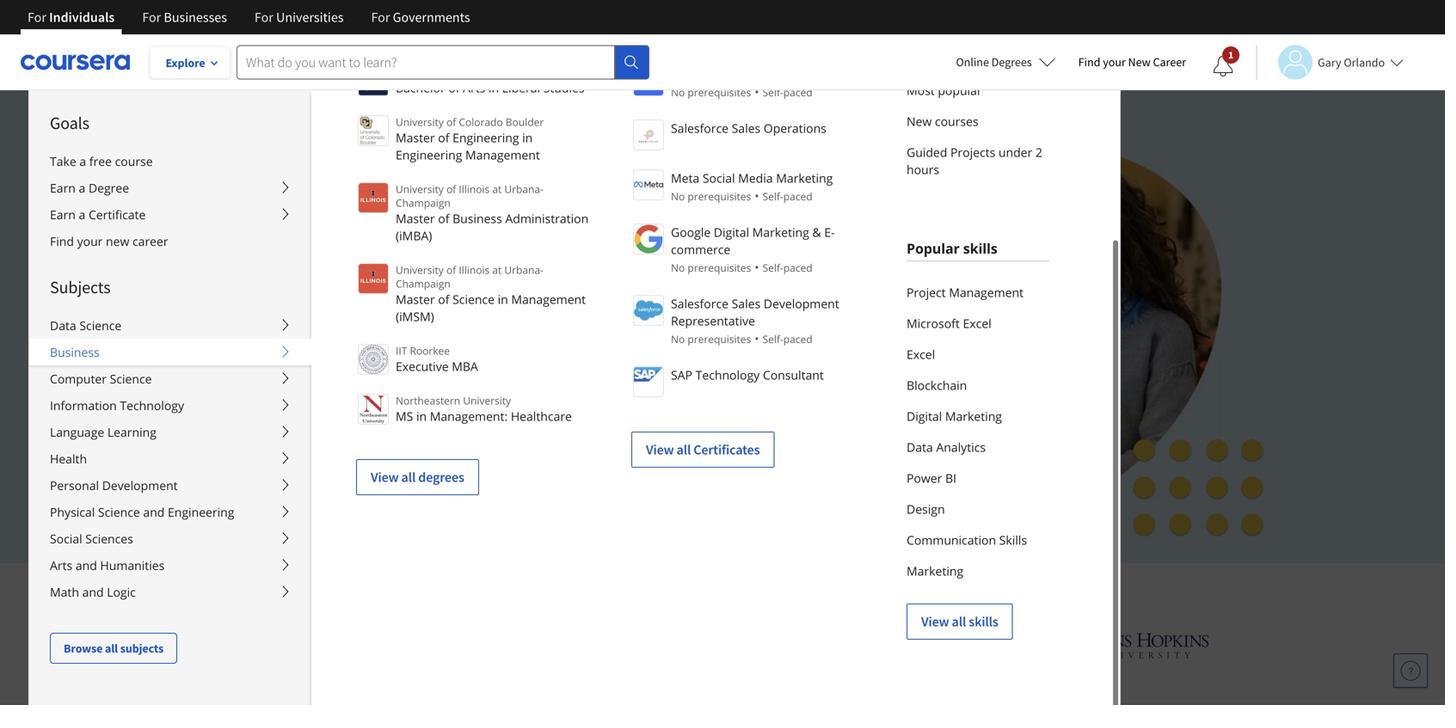 Task type: locate. For each thing, give the bounding box(es) containing it.
0 horizontal spatial arts
[[50, 558, 72, 574]]

sales down 'no prerequisites • self-paced'
[[732, 120, 761, 136]]

1 for from the left
[[28, 9, 46, 26]]

new left career
[[1129, 54, 1151, 70]]

in inside unlimited access to 7,000+ world-class courses, hands-on projects, and job-ready certificate programs—all included in your subscription
[[734, 272, 751, 298]]

urbana- inside university of illinois at urbana- champaign master of business administration (imba)
[[505, 182, 544, 196]]

coursera plus image
[[224, 162, 486, 187]]

a left degree
[[79, 180, 85, 196]]

at inside university of illinois at urbana- champaign master of science in management (imsm)
[[493, 263, 502, 277]]

champaign inside university of illinois at urbana- champaign master of business administration (imba)
[[396, 196, 451, 210]]

google digital marketing & e- commerce no prerequisites • self-paced
[[671, 224, 835, 275]]

0 horizontal spatial your
[[77, 233, 103, 250]]

marketing right media
[[777, 170, 833, 186]]

science down world-
[[453, 291, 495, 308]]

self- down media
[[763, 189, 784, 204]]

4 • from the top
[[755, 331, 760, 347]]

0 vertical spatial university of illinois at urbana-champaign logo image
[[358, 182, 389, 213]]

sap technology consultant link
[[632, 365, 866, 398]]

find right degrees
[[1079, 54, 1101, 70]]

self- up consultant
[[763, 332, 784, 346]]

1 vertical spatial development
[[102, 478, 178, 494]]

university inside university of illinois at urbana- champaign master of science in management (imsm)
[[396, 263, 444, 277]]

1 horizontal spatial business
[[453, 210, 502, 227]]

prerequisites inside 'no prerequisites • self-paced'
[[688, 85, 752, 99]]

master up (imba)
[[396, 210, 435, 227]]

view for view all degrees
[[371, 469, 399, 486]]

1 vertical spatial illinois
[[459, 263, 490, 277]]

paced inside google digital marketing & e- commerce no prerequisites • self-paced
[[784, 261, 813, 275]]

social
[[703, 170, 736, 186], [50, 531, 82, 547]]

find your new career
[[50, 233, 168, 250]]

all left "certificates"
[[677, 442, 691, 459]]

with left 14-
[[302, 466, 329, 482]]

find
[[1079, 54, 1101, 70], [50, 233, 74, 250]]

skills up project management link
[[964, 239, 998, 258]]

0 vertical spatial illinois
[[459, 182, 490, 196]]

4 self- from the top
[[763, 332, 784, 346]]

with
[[302, 466, 329, 482], [887, 577, 929, 605]]

2 • from the top
[[755, 188, 760, 204]]

0 vertical spatial salesforce
[[671, 120, 729, 136]]

your down projects,
[[224, 302, 264, 328]]

0 horizontal spatial digital
[[714, 224, 750, 241]]

no
[[671, 85, 685, 99], [671, 189, 685, 204], [671, 261, 685, 275], [671, 332, 685, 346]]

management down class
[[512, 291, 586, 308]]

1 vertical spatial a
[[79, 180, 85, 196]]

salesforce for salesforce sales development representative no prerequisites • self-paced
[[671, 296, 729, 312]]

liberal
[[502, 80, 541, 96]]

earn down take
[[50, 180, 76, 196]]

self- up operations
[[763, 85, 784, 99]]

2 champaign from the top
[[396, 277, 451, 291]]

illinois inside university of illinois at urbana- champaign master of business administration (imba)
[[459, 182, 490, 196]]

all right browse
[[105, 641, 118, 657]]

1 master from the top
[[396, 130, 435, 146]]

3 no from the top
[[671, 261, 685, 275]]

• up sap technology consultant on the bottom
[[755, 331, 760, 347]]

master inside university of illinois at urbana- champaign master of science in management (imsm)
[[396, 291, 435, 308]]

prerequisites inside salesforce sales development representative no prerequisites • self-paced
[[688, 332, 752, 346]]

new down most
[[907, 113, 932, 130]]

language learning
[[50, 424, 157, 441]]

1 horizontal spatial arts
[[463, 80, 486, 96]]

1 vertical spatial new
[[907, 113, 932, 130]]

1
[[1229, 48, 1234, 62]]

engineering inside "dropdown button"
[[168, 504, 234, 521]]

0 vertical spatial master
[[396, 130, 435, 146]]

champaign for master of business administration (imba)
[[396, 196, 451, 210]]

humanities
[[100, 558, 165, 574]]

data inside 'popup button'
[[50, 318, 76, 334]]

prerequisites down meta
[[688, 189, 752, 204]]

earn down earn a degree
[[50, 207, 76, 223]]

data down subjects
[[50, 318, 76, 334]]

0 horizontal spatial business
[[50, 344, 100, 361]]

prerequisites up salesforce sales operations
[[688, 85, 752, 99]]

sales
[[732, 120, 761, 136], [732, 296, 761, 312]]

studies
[[544, 80, 585, 96]]

arts and humanities button
[[29, 553, 312, 579]]

data science
[[50, 318, 122, 334]]

0 vertical spatial your
[[1104, 54, 1126, 70]]

take
[[50, 153, 76, 170]]

excel link
[[907, 339, 1050, 370]]

earn a certificate
[[50, 207, 146, 223]]

university down (imba)
[[396, 263, 444, 277]]

4 paced from the top
[[784, 332, 813, 346]]

business up world-
[[453, 210, 502, 227]]

and up subscription
[[304, 272, 338, 298]]

1 vertical spatial master
[[396, 210, 435, 227]]

1 vertical spatial with
[[887, 577, 929, 605]]

management inside university of colorado boulder master of engineering in engineering management
[[466, 147, 540, 163]]

marketing down the blockchain link
[[946, 408, 1003, 425]]

all left back
[[402, 469, 416, 486]]

your left career
[[1104, 54, 1126, 70]]

self- up salesforce sales development representative no prerequisites • self-paced
[[763, 261, 784, 275]]

marketing inside marketing link
[[907, 563, 964, 580]]

2 prerequisites from the top
[[688, 189, 752, 204]]

all inside 'view all skills' link
[[952, 614, 967, 631]]

group
[[28, 0, 1446, 706]]

1 horizontal spatial find
[[1079, 54, 1101, 70]]

with up the "view all skills" at right
[[887, 577, 929, 605]]

2 urbana- from the top
[[505, 263, 544, 277]]

language learning button
[[29, 419, 312, 446]]

sales up the representative
[[732, 296, 761, 312]]

0 horizontal spatial day
[[296, 425, 318, 443]]

1 vertical spatial arts
[[50, 558, 72, 574]]

2 master from the top
[[396, 210, 435, 227]]

paced inside 'no prerequisites • self-paced'
[[784, 85, 813, 99]]

urbana- for in
[[505, 263, 544, 277]]

urbana- inside university of illinois at urbana- champaign master of science in management (imsm)
[[505, 263, 544, 277]]

0 vertical spatial digital
[[714, 224, 750, 241]]

northeastern university  logo image
[[358, 394, 389, 425]]

with inside "button"
[[302, 466, 329, 482]]

physical science and engineering button
[[29, 499, 312, 526]]

2 at from the top
[[493, 263, 502, 277]]

university of illinois at urbana-champaign logo image for master of science in management (imsm)
[[358, 263, 389, 294]]

1 vertical spatial day
[[350, 466, 372, 482]]

view all skills list
[[907, 277, 1050, 640]]

development up the physical science and engineering
[[102, 478, 178, 494]]

no down commerce
[[671, 261, 685, 275]]

paced up &
[[784, 189, 813, 204]]

for left governments
[[371, 9, 390, 26]]

0 horizontal spatial excel
[[907, 346, 936, 363]]

salesforce
[[671, 120, 729, 136], [671, 296, 729, 312]]

1 illinois from the top
[[459, 182, 490, 196]]

for left individuals
[[28, 9, 46, 26]]

for for businesses
[[142, 9, 161, 26]]

None search field
[[237, 45, 650, 80]]

technology inside sap technology consultant link
[[696, 367, 760, 383]]

2 paced from the top
[[784, 189, 813, 204]]

sales inside salesforce sales development representative no prerequisites • self-paced
[[732, 296, 761, 312]]

data for data science
[[50, 318, 76, 334]]

1 vertical spatial earn
[[50, 207, 76, 223]]

• up salesforce sales operations
[[755, 83, 760, 100]]

4 no from the top
[[671, 332, 685, 346]]

earn inside earn a certificate dropdown button
[[50, 207, 76, 223]]

earn a degree button
[[29, 175, 312, 201]]

paced up operations
[[784, 85, 813, 99]]

/year with 14-day money-back guarantee button
[[224, 465, 514, 483]]

hours
[[907, 161, 940, 178]]

1 vertical spatial skills
[[969, 614, 999, 631]]

orlando
[[1345, 55, 1386, 70]]

prerequisites down commerce
[[688, 261, 752, 275]]

sap technology consultant
[[671, 367, 824, 383]]

science inside 'popup button'
[[79, 318, 122, 334]]

2 vertical spatial view
[[922, 614, 950, 631]]

0 vertical spatial a
[[80, 153, 86, 170]]

1 horizontal spatial your
[[224, 302, 264, 328]]

salesforce sales development representative no prerequisites • self-paced
[[671, 296, 840, 347]]

management up microsoft excel link
[[950, 284, 1024, 301]]

day left free at left
[[296, 425, 318, 443]]

2 partnername logo image from the top
[[633, 170, 664, 201]]

all for subjects
[[105, 641, 118, 657]]

at inside university of illinois at urbana- champaign master of business administration (imba)
[[493, 182, 502, 196]]

in down boulder
[[523, 130, 533, 146]]

a left free
[[80, 153, 86, 170]]

university of illinois at urbana-champaign logo image
[[358, 182, 389, 213], [358, 263, 389, 294]]

2 no from the top
[[671, 189, 685, 204]]

14-
[[332, 466, 350, 482]]

1 button
[[1200, 46, 1248, 87]]

a inside popup button
[[79, 180, 85, 196]]

1 no from the top
[[671, 85, 685, 99]]

0 horizontal spatial with
[[302, 466, 329, 482]]

no down meta
[[671, 189, 685, 204]]

0 vertical spatial business
[[453, 210, 502, 227]]

0 horizontal spatial new
[[907, 113, 932, 130]]

2 university of illinois at urbana-champaign logo image from the top
[[358, 263, 389, 294]]

2 horizontal spatial your
[[1104, 54, 1126, 70]]

view all certificates
[[646, 442, 760, 459]]

in down northeastern
[[417, 408, 427, 425]]

1 horizontal spatial technology
[[696, 367, 760, 383]]

1 salesforce from the top
[[671, 120, 729, 136]]

1 horizontal spatial development
[[764, 296, 840, 312]]

prerequisites down the representative
[[688, 332, 752, 346]]

0 vertical spatial find
[[1079, 54, 1101, 70]]

science
[[453, 291, 495, 308], [79, 318, 122, 334], [110, 371, 152, 387], [98, 504, 140, 521]]

1 vertical spatial data
[[907, 439, 934, 456]]

course
[[115, 153, 153, 170]]

math and logic
[[50, 584, 136, 601]]

0 horizontal spatial social
[[50, 531, 82, 547]]

all inside browse all subjects button
[[105, 641, 118, 657]]

a inside dropdown button
[[79, 207, 85, 223]]

1 vertical spatial at
[[493, 263, 502, 277]]

• right the on
[[755, 259, 760, 275]]

champaign inside university of illinois at urbana- champaign master of science in management (imsm)
[[396, 277, 451, 291]]

digital marketing link
[[907, 401, 1050, 432]]

at
[[493, 182, 502, 196], [493, 263, 502, 277]]

0 vertical spatial champaign
[[396, 196, 451, 210]]

1 horizontal spatial view
[[646, 442, 674, 459]]

skills inside 'view all skills' link
[[969, 614, 999, 631]]

1 vertical spatial excel
[[907, 346, 936, 363]]

paced up consultant
[[784, 332, 813, 346]]

in down world-
[[498, 291, 508, 308]]

on
[[706, 242, 729, 267]]

operations
[[764, 120, 827, 136]]

1 vertical spatial salesforce
[[671, 296, 729, 312]]

1 champaign from the top
[[396, 196, 451, 210]]

0 vertical spatial development
[[764, 296, 840, 312]]

language
[[50, 424, 104, 441]]

2 for from the left
[[142, 9, 161, 26]]

find down earn a certificate
[[50, 233, 74, 250]]

3 paced from the top
[[784, 261, 813, 275]]

2 vertical spatial engineering
[[168, 504, 234, 521]]

find your new career link
[[29, 228, 312, 255]]

find inside explore menu element
[[50, 233, 74, 250]]

technology down computer science dropdown button in the left of the page
[[120, 398, 184, 414]]

3 for from the left
[[255, 9, 274, 26]]

1 vertical spatial view
[[371, 469, 399, 486]]

master for master of business administration (imba)
[[396, 210, 435, 227]]

arts inside arts and humanities 'dropdown button'
[[50, 558, 72, 574]]

computer science
[[50, 371, 152, 387]]

2 sales from the top
[[732, 296, 761, 312]]

science down personal development
[[98, 504, 140, 521]]

1 vertical spatial engineering
[[396, 147, 463, 163]]

prerequisites inside meta social media marketing no prerequisites • self-paced
[[688, 189, 752, 204]]

0 vertical spatial arts
[[463, 80, 486, 96]]

1 vertical spatial sales
[[732, 296, 761, 312]]

science inside university of illinois at urbana- champaign master of science in management (imsm)
[[453, 291, 495, 308]]

2 salesforce from the top
[[671, 296, 729, 312]]

urbana- for administration
[[505, 182, 544, 196]]

0 horizontal spatial data
[[50, 318, 76, 334]]

for left the universities
[[255, 9, 274, 26]]

university inside the northeastern university ms in management: healthcare
[[463, 394, 511, 408]]

1 vertical spatial social
[[50, 531, 82, 547]]

2 self- from the top
[[763, 189, 784, 204]]

1 horizontal spatial data
[[907, 439, 934, 456]]

digital up the on
[[714, 224, 750, 241]]

1 horizontal spatial excel
[[964, 315, 992, 332]]

1 vertical spatial business
[[50, 344, 100, 361]]

0 horizontal spatial development
[[102, 478, 178, 494]]

sciences
[[85, 531, 133, 547]]

digital down blockchain
[[907, 408, 943, 425]]

0 vertical spatial with
[[302, 466, 329, 482]]

0 horizontal spatial technology
[[120, 398, 184, 414]]

1 partnername logo image from the top
[[633, 120, 664, 151]]

salesforce inside salesforce sales development representative no prerequisites • self-paced
[[671, 296, 729, 312]]

popular
[[907, 239, 960, 258]]

science inside "dropdown button"
[[98, 504, 140, 521]]

0 vertical spatial at
[[493, 182, 502, 196]]

technology right sap on the left of the page
[[696, 367, 760, 383]]

/month, cancel anytime
[[244, 386, 388, 402]]

skills down coursera
[[969, 614, 999, 631]]

your
[[1104, 54, 1126, 70], [77, 233, 103, 250], [224, 302, 264, 328]]

0 vertical spatial technology
[[696, 367, 760, 383]]

in
[[489, 80, 499, 96], [523, 130, 533, 146], [734, 272, 751, 298], [498, 291, 508, 308], [417, 408, 427, 425]]

new
[[1129, 54, 1151, 70], [907, 113, 932, 130]]

bachelor of arts in liberal studies
[[396, 80, 585, 96]]

view all degrees list
[[356, 64, 590, 496]]

self- inside meta social media marketing no prerequisites • self-paced
[[763, 189, 784, 204]]

excel down microsoft
[[907, 346, 936, 363]]

all inside view all degrees link
[[402, 469, 416, 486]]

of
[[449, 80, 460, 96], [447, 115, 456, 129], [438, 130, 450, 146], [447, 182, 456, 196], [438, 210, 450, 227], [447, 263, 456, 277], [438, 291, 450, 308]]

technology inside information technology popup button
[[120, 398, 184, 414]]

microsoft
[[907, 315, 960, 332]]

master up (imsm)
[[396, 291, 435, 308]]

0 vertical spatial new
[[1129, 54, 1151, 70]]

to
[[377, 242, 395, 267]]

2 earn from the top
[[50, 207, 76, 223]]

2 vertical spatial your
[[224, 302, 264, 328]]

0 horizontal spatial find
[[50, 233, 74, 250]]

university up (imba)
[[396, 182, 444, 196]]

marketing left &
[[753, 224, 810, 241]]

1 vertical spatial champaign
[[396, 277, 451, 291]]

0 vertical spatial view
[[646, 442, 674, 459]]

in up the representative
[[734, 272, 751, 298]]

1 vertical spatial urbana-
[[505, 263, 544, 277]]

sap
[[671, 367, 693, 383]]

1 sales from the top
[[732, 120, 761, 136]]

and inside popup button
[[82, 584, 104, 601]]

for for universities
[[255, 9, 274, 26]]

salesforce up the representative
[[671, 296, 729, 312]]

new courses
[[907, 113, 979, 130]]

1 vertical spatial find
[[50, 233, 74, 250]]

4 prerequisites from the top
[[688, 332, 752, 346]]

companies
[[777, 577, 882, 605]]

science up information technology
[[110, 371, 152, 387]]

2 vertical spatial a
[[79, 207, 85, 223]]

salesforce inside salesforce sales operations link
[[671, 120, 729, 136]]

0 horizontal spatial view
[[371, 469, 399, 486]]

social inside meta social media marketing no prerequisites • self-paced
[[703, 170, 736, 186]]

view for view all skills
[[922, 614, 950, 631]]

for left businesses
[[142, 9, 161, 26]]

day left money-
[[350, 466, 372, 482]]

data inside view all skills list
[[907, 439, 934, 456]]

3 partnername logo image from the top
[[633, 224, 664, 255]]

1 university of illinois at urbana-champaign logo image from the top
[[358, 182, 389, 213]]

2 horizontal spatial view
[[922, 614, 950, 631]]

university down the bachelor
[[396, 115, 444, 129]]

master inside university of colorado boulder master of engineering in engineering management
[[396, 130, 435, 146]]

2 illinois from the top
[[459, 263, 490, 277]]

list
[[907, 13, 1050, 185]]

salesforce sales operations link
[[632, 118, 866, 151]]

development inside "popup button"
[[102, 478, 178, 494]]

1 urbana- from the top
[[505, 182, 544, 196]]

1 paced from the top
[[784, 85, 813, 99]]

5 partnername logo image from the top
[[633, 367, 664, 398]]

your inside explore menu element
[[77, 233, 103, 250]]

1 at from the top
[[493, 182, 502, 196]]

all down coursera
[[952, 614, 967, 631]]

0 vertical spatial sales
[[732, 120, 761, 136]]

your left "new"
[[77, 233, 103, 250]]

management down colorado
[[466, 147, 540, 163]]

partnername logo image
[[633, 120, 664, 151], [633, 170, 664, 201], [633, 224, 664, 255], [633, 295, 664, 326], [633, 367, 664, 398]]

1 vertical spatial technology
[[120, 398, 184, 414]]

online degrees button
[[943, 43, 1070, 81]]

online
[[957, 54, 990, 70]]

master for master of science in management (imsm)
[[396, 291, 435, 308]]

earn a certificate button
[[29, 201, 312, 228]]

in left liberal
[[489, 80, 499, 96]]

marketing down communication
[[907, 563, 964, 580]]

1 earn from the top
[[50, 180, 76, 196]]

business up computer at the left of page
[[50, 344, 100, 361]]

1 vertical spatial your
[[77, 233, 103, 250]]

popular skills menu item
[[311, 0, 1446, 706]]

champaign down 7,000+
[[396, 277, 451, 291]]

1 vertical spatial digital
[[907, 408, 943, 425]]

social sciences button
[[29, 526, 312, 553]]

back
[[420, 466, 449, 482]]

under
[[999, 144, 1033, 161]]

business button
[[29, 339, 312, 366]]

earn for earn a certificate
[[50, 207, 76, 223]]

management inside view all skills list
[[950, 284, 1024, 301]]

salesforce for salesforce sales operations
[[671, 120, 729, 136]]

3 master from the top
[[396, 291, 435, 308]]

help center image
[[1401, 661, 1422, 682]]

4 for from the left
[[371, 9, 390, 26]]

2 vertical spatial master
[[396, 291, 435, 308]]

1 self- from the top
[[763, 85, 784, 99]]

arts up colorado
[[463, 80, 486, 96]]

1 horizontal spatial day
[[350, 466, 372, 482]]

gary orlando
[[1319, 55, 1386, 70]]

no up sap on the left of the page
[[671, 332, 685, 346]]

bachelor of arts in liberal studies link
[[356, 64, 590, 96]]

list containing most popular
[[907, 13, 1050, 185]]

science down subjects
[[79, 318, 122, 334]]

gary orlando button
[[1257, 45, 1405, 80]]

world-
[[464, 242, 520, 267]]

and left logic
[[82, 584, 104, 601]]

0 vertical spatial social
[[703, 170, 736, 186]]

browse all subjects
[[64, 641, 164, 657]]

0 vertical spatial day
[[296, 425, 318, 443]]

university up management:
[[463, 394, 511, 408]]

science inside dropdown button
[[110, 371, 152, 387]]

development up consultant
[[764, 296, 840, 312]]

university inside university of illinois at urbana- champaign master of business administration (imba)
[[396, 182, 444, 196]]

partnername logo image for google
[[633, 224, 664, 255]]

paced down &
[[784, 261, 813, 275]]

a for certificate
[[79, 207, 85, 223]]

all for skills
[[952, 614, 967, 631]]

0 vertical spatial urbana-
[[505, 182, 544, 196]]

and up the social sciences popup button
[[143, 504, 165, 521]]

your inside unlimited access to 7,000+ world-class courses, hands-on projects, and job-ready certificate programs—all included in your subscription
[[224, 302, 264, 328]]

master right university of colorado boulder logo on the top
[[396, 130, 435, 146]]

subjects
[[120, 641, 164, 657]]

university inside university of colorado boulder master of engineering in engineering management
[[396, 115, 444, 129]]

illinois inside university of illinois at urbana- champaign master of science in management (imsm)
[[459, 263, 490, 277]]

salesforce up meta
[[671, 120, 729, 136]]

for for governments
[[371, 9, 390, 26]]

no up salesforce sales operations
[[671, 85, 685, 99]]

partnername logo image for meta
[[633, 170, 664, 201]]

earn
[[50, 180, 76, 196], [50, 207, 76, 223]]

arts up math
[[50, 558, 72, 574]]

view all degrees
[[371, 469, 465, 486]]

colorado
[[459, 115, 503, 129]]

all inside the view all certificates link
[[677, 442, 691, 459]]

4 partnername logo image from the top
[[633, 295, 664, 326]]

for individuals
[[28, 9, 115, 26]]

goals
[[50, 112, 89, 134]]

master inside university of illinois at urbana- champaign master of business administration (imba)
[[396, 210, 435, 227]]

excel down project management link
[[964, 315, 992, 332]]

management
[[466, 147, 540, 163], [950, 284, 1024, 301], [512, 291, 586, 308]]

partnername logo image inside sap technology consultant link
[[633, 367, 664, 398]]

1 horizontal spatial social
[[703, 170, 736, 186]]

0 vertical spatial data
[[50, 318, 76, 334]]

1 prerequisites from the top
[[688, 85, 752, 99]]

3 prerequisites from the top
[[688, 261, 752, 275]]

consultant
[[763, 367, 824, 383]]

learning
[[107, 424, 157, 441]]

data up power
[[907, 439, 934, 456]]

social right meta
[[703, 170, 736, 186]]

degree
[[89, 180, 129, 196]]

1 vertical spatial university of illinois at urbana-champaign logo image
[[358, 263, 389, 294]]

1 horizontal spatial new
[[1129, 54, 1151, 70]]

sales for operations
[[732, 120, 761, 136]]

0 vertical spatial earn
[[50, 180, 76, 196]]

urbana-
[[505, 182, 544, 196], [505, 263, 544, 277]]

social down physical
[[50, 531, 82, 547]]

3 • from the top
[[755, 259, 760, 275]]

self- inside salesforce sales development representative no prerequisites • self-paced
[[763, 332, 784, 346]]

1 horizontal spatial digital
[[907, 408, 943, 425]]

commerce
[[671, 241, 731, 258]]

• down media
[[755, 188, 760, 204]]

earn inside earn a degree popup button
[[50, 180, 76, 196]]

3 self- from the top
[[763, 261, 784, 275]]

university of illinois at urbana- champaign master of business administration (imba)
[[396, 182, 589, 244]]



Task type: describe. For each thing, give the bounding box(es) containing it.
math
[[50, 584, 79, 601]]

new courses link
[[907, 106, 1050, 137]]

coursera image
[[21, 48, 130, 76]]

find for find your new career
[[1079, 54, 1101, 70]]

online degrees
[[957, 54, 1033, 70]]

degrees
[[992, 54, 1033, 70]]

explore
[[166, 55, 205, 71]]

no inside meta social media marketing no prerequisites • self-paced
[[671, 189, 685, 204]]

paced inside meta social media marketing no prerequisites • self-paced
[[784, 189, 813, 204]]

a for degree
[[79, 180, 85, 196]]

find for find your new career
[[50, 233, 74, 250]]

university of colorado boulder master of engineering in engineering management
[[396, 115, 544, 163]]

and inside unlimited access to 7,000+ world-class courses, hands-on projects, and job-ready certificate programs—all included in your subscription
[[304, 272, 338, 298]]

prerequisites inside google digital marketing & e- commerce no prerequisites • self-paced
[[688, 261, 752, 275]]

personal development button
[[29, 473, 312, 499]]

microsoft excel link
[[907, 308, 1050, 339]]

1 • from the top
[[755, 83, 760, 100]]

university of illinois at urbana- champaign master of science in management (imsm)
[[396, 263, 586, 325]]

hec paris image
[[931, 628, 991, 664]]

university of illinois at urbana-champaign logo image for master of business administration (imba)
[[358, 182, 389, 213]]

data analytics
[[907, 439, 986, 456]]

illinois for business
[[459, 182, 490, 196]]

physical science and engineering
[[50, 504, 234, 521]]

management inside university of illinois at urbana- champaign master of science in management (imsm)
[[512, 291, 586, 308]]

all for degrees
[[402, 469, 416, 486]]

view all certificates link
[[632, 432, 775, 468]]

and left companies in the bottom right of the page
[[735, 577, 772, 605]]

access
[[315, 242, 372, 267]]

popular
[[938, 82, 983, 99]]

champaign for master of science in management (imsm)
[[396, 277, 451, 291]]

anytime
[[338, 386, 388, 402]]

trial
[[349, 425, 376, 443]]

science for computer science
[[110, 371, 152, 387]]

0 vertical spatial excel
[[964, 315, 992, 332]]

group containing goals
[[28, 0, 1446, 706]]

gary
[[1319, 55, 1342, 70]]

explore menu element
[[29, 90, 312, 664]]

7,000+
[[400, 242, 459, 267]]

arts and humanities
[[50, 558, 165, 574]]

marketing inside meta social media marketing no prerequisites • self-paced
[[777, 170, 833, 186]]

universities
[[619, 577, 729, 605]]

of down university of colorado boulder master of engineering in engineering management
[[447, 182, 456, 196]]

of right ready
[[438, 291, 450, 308]]

job-
[[343, 272, 377, 298]]

most popular
[[907, 82, 983, 99]]

governments
[[393, 9, 470, 26]]

(imsm)
[[396, 309, 434, 325]]

self- inside 'no prerequisites • self-paced'
[[763, 85, 784, 99]]

in inside the northeastern university ms in management: healthcare
[[417, 408, 427, 425]]

math and logic button
[[29, 579, 312, 606]]

northeastern university ms in management: healthcare
[[396, 394, 572, 425]]

digital inside google digital marketing & e- commerce no prerequisites • self-paced
[[714, 224, 750, 241]]

earn a degree
[[50, 180, 129, 196]]

certificate
[[89, 207, 146, 223]]

guarantee
[[452, 466, 514, 482]]

no prerequisites • self-paced
[[671, 83, 813, 100]]

paced inside salesforce sales development representative no prerequisites • self-paced
[[784, 332, 813, 346]]

day inside button
[[296, 425, 318, 443]]

data for data analytics
[[907, 439, 934, 456]]

• inside google digital marketing & e- commerce no prerequisites • self-paced
[[755, 259, 760, 275]]

free
[[89, 153, 112, 170]]

projects,
[[224, 272, 299, 298]]

earn for earn a degree
[[50, 180, 76, 196]]

illinois for science
[[459, 263, 490, 277]]

0 vertical spatial engineering
[[453, 130, 519, 146]]

at for science
[[493, 263, 502, 277]]

leading universities and companies with coursera plus
[[538, 577, 1067, 605]]

northeastern
[[396, 394, 461, 408]]

johns hopkins university image
[[1047, 630, 1210, 662]]

day inside "button"
[[350, 466, 372, 482]]

at for business
[[493, 182, 502, 196]]

data analytics link
[[907, 432, 1050, 463]]

show notifications image
[[1214, 56, 1234, 77]]

university for master of business administration (imba)
[[396, 182, 444, 196]]

certificates
[[694, 442, 760, 459]]

of left world-
[[447, 263, 456, 277]]

• inside salesforce sales development representative no prerequisites • self-paced
[[755, 331, 760, 347]]

marketing inside google digital marketing & e- commerce no prerequisites • self-paced
[[753, 224, 810, 241]]

start 7-day free trial
[[251, 425, 376, 443]]

for governments
[[371, 9, 470, 26]]

project management link
[[907, 277, 1050, 308]]

guided projects under 2 hours link
[[907, 137, 1050, 185]]

science for data science
[[79, 318, 122, 334]]

included
[[654, 272, 729, 298]]

ms
[[396, 408, 413, 425]]

guided projects under 2 hours
[[907, 144, 1043, 178]]

communication skills
[[907, 532, 1028, 549]]

What do you want to learn? text field
[[237, 45, 615, 80]]

no inside salesforce sales development representative no prerequisites • self-paced
[[671, 332, 685, 346]]

iit
[[396, 344, 407, 358]]

universities
[[276, 9, 344, 26]]

science for physical science and engineering
[[98, 504, 140, 521]]

analytics
[[937, 439, 986, 456]]

power
[[907, 470, 943, 487]]

&
[[813, 224, 822, 241]]

university for master of science in management (imsm)
[[396, 263, 444, 277]]

technology for sap
[[696, 367, 760, 383]]

data science button
[[29, 312, 312, 339]]

development inside salesforce sales development representative no prerequisites • self-paced
[[764, 296, 840, 312]]

salesforce sales operations
[[671, 120, 827, 136]]

hands-
[[646, 242, 706, 267]]

7-
[[284, 425, 296, 443]]

courses,
[[568, 242, 641, 267]]

• inside meta social media marketing no prerequisites • self-paced
[[755, 188, 760, 204]]

marketing inside digital marketing link
[[946, 408, 1003, 425]]

project management
[[907, 284, 1024, 301]]

0 vertical spatial skills
[[964, 239, 998, 258]]

view all degrees link
[[356, 460, 479, 496]]

take a free course
[[50, 153, 153, 170]]

university of colorado boulder logo image
[[358, 115, 389, 146]]

take a free course link
[[29, 148, 312, 175]]

view for view all certificates
[[646, 442, 674, 459]]

and inside "dropdown button"
[[143, 504, 165, 521]]

digital inside view all skills list
[[907, 408, 943, 425]]

marketing link
[[907, 556, 1050, 587]]

of up 7,000+
[[438, 210, 450, 227]]

new inside list
[[907, 113, 932, 130]]

physical
[[50, 504, 95, 521]]

business inside the business dropdown button
[[50, 344, 100, 361]]

no inside 'no prerequisites • self-paced'
[[671, 85, 685, 99]]

a for free
[[80, 153, 86, 170]]

university for master of engineering in engineering management
[[396, 115, 444, 129]]

of left colorado
[[447, 115, 456, 129]]

healthcare
[[511, 408, 572, 425]]

for businesses
[[142, 9, 227, 26]]

view all skills
[[922, 614, 999, 631]]

and inside 'dropdown button'
[[76, 558, 97, 574]]

bachelor
[[396, 80, 446, 96]]

find your new career
[[1079, 54, 1187, 70]]

blockchain
[[907, 377, 968, 394]]

your for new
[[77, 233, 103, 250]]

1 horizontal spatial with
[[887, 577, 929, 605]]

iit roorkee executive mba
[[396, 344, 478, 375]]

subscription
[[269, 302, 378, 328]]

for for individuals
[[28, 9, 46, 26]]

your for new
[[1104, 54, 1126, 70]]

in inside university of colorado boulder master of engineering in engineering management
[[523, 130, 533, 146]]

partnername logo image for salesforce
[[633, 295, 664, 326]]

no inside google digital marketing & e- commerce no prerequisites • self-paced
[[671, 261, 685, 275]]

businesses
[[164, 9, 227, 26]]

individuals
[[49, 9, 115, 26]]

sales for development
[[732, 296, 761, 312]]

information technology button
[[29, 392, 312, 419]]

information technology
[[50, 398, 184, 414]]

social inside popup button
[[50, 531, 82, 547]]

information
[[50, 398, 117, 414]]

business inside university of illinois at urbana- champaign master of business administration (imba)
[[453, 210, 502, 227]]

find your new career link
[[1070, 52, 1196, 73]]

banner navigation
[[14, 0, 484, 34]]

/month,
[[244, 386, 293, 402]]

self- inside google digital marketing & e- commerce no prerequisites • self-paced
[[763, 261, 784, 275]]

arts inside bachelor of arts in liberal studies link
[[463, 80, 486, 96]]

digital marketing
[[907, 408, 1003, 425]]

meta social media marketing no prerequisites • self-paced
[[671, 170, 833, 204]]

skills
[[1000, 532, 1028, 549]]

of right the bachelor
[[449, 80, 460, 96]]

blockchain link
[[907, 370, 1050, 401]]

in inside university of illinois at urbana- champaign master of science in management (imsm)
[[498, 291, 508, 308]]

view all certificates list
[[632, 64, 866, 468]]

personal
[[50, 478, 99, 494]]

all for certificates
[[677, 442, 691, 459]]

iit roorkee logo image
[[358, 344, 389, 375]]

technology for information
[[120, 398, 184, 414]]

communication
[[907, 532, 997, 549]]

of down the bachelor
[[438, 130, 450, 146]]

career
[[1154, 54, 1187, 70]]

university of illinois at urbana-champaign image
[[236, 632, 371, 660]]

executive
[[396, 358, 449, 375]]

partnername logo image inside salesforce sales operations link
[[633, 120, 664, 151]]



Task type: vqa. For each thing, say whether or not it's contained in the screenshot.
Science
yes



